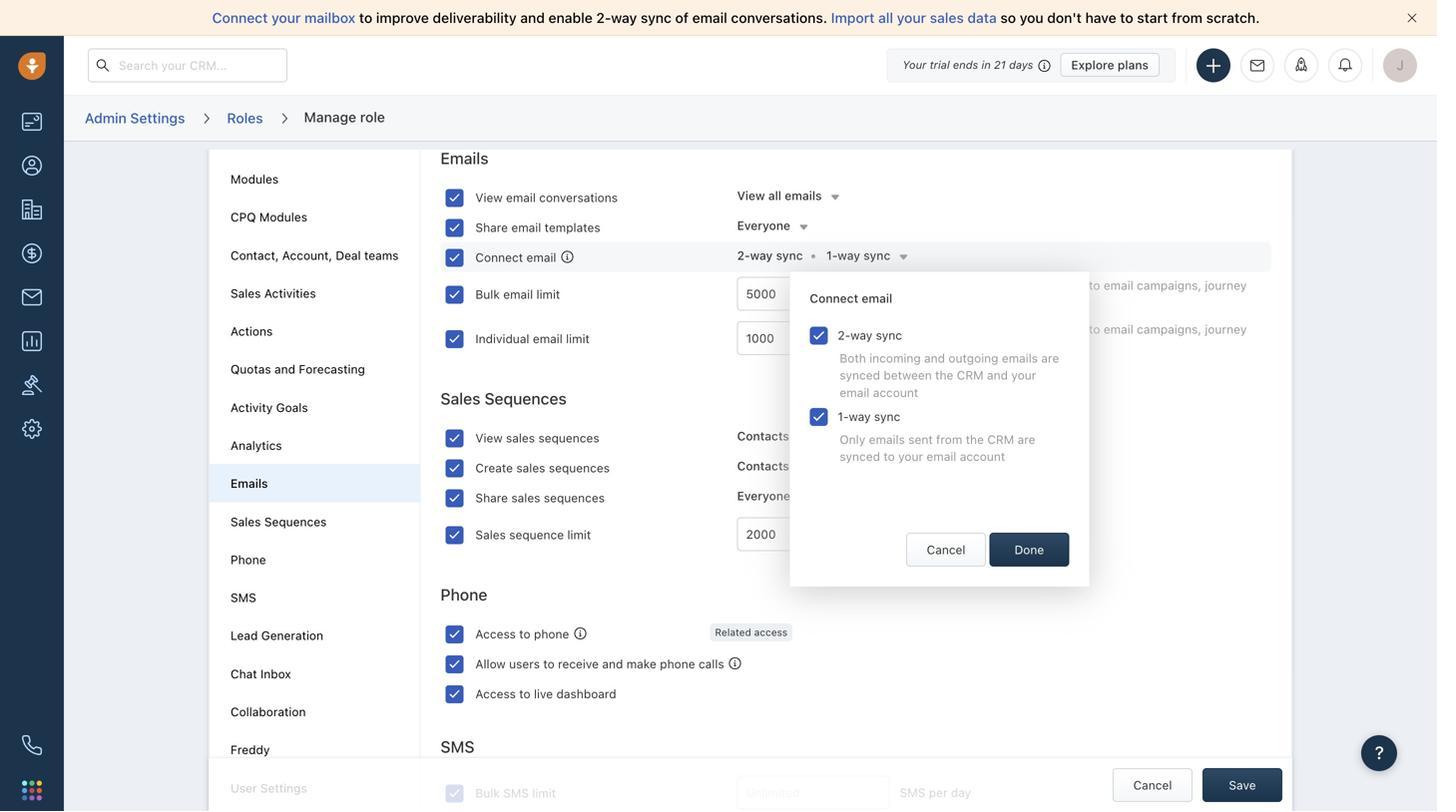 Task type: locate. For each thing, give the bounding box(es) containing it.
sales up create sales sequences
[[506, 431, 535, 445]]

campaigns, for bulk email limit
[[1137, 278, 1202, 292]]

day for sales sequence limit
[[962, 528, 982, 542]]

1 access from the top
[[476, 628, 516, 642]]

access to phone
[[476, 628, 569, 642]]

modules right cpq
[[259, 210, 307, 224]]

0 horizontal spatial 2-
[[596, 9, 611, 26]]

1 vertical spatial everyone
[[737, 489, 791, 503]]

2 emails) from the top
[[974, 340, 1015, 354]]

accounts for view sales sequences
[[813, 429, 867, 443]]

share down create
[[476, 491, 508, 505]]

0 horizontal spatial emails
[[231, 477, 268, 491]]

2 horizontal spatial 2-
[[838, 328, 851, 342]]

settings right user
[[260, 781, 307, 795]]

1 journey from the top
[[1205, 278, 1247, 292]]

day for bulk email limit
[[888, 295, 909, 309]]

0 vertical spatial access
[[476, 628, 516, 642]]

1 horizontal spatial settings
[[260, 781, 307, 795]]

sales down view sales sequences
[[516, 461, 546, 475]]

sync
[[641, 9, 672, 26], [776, 249, 803, 263], [864, 249, 891, 263], [876, 328, 902, 342], [874, 410, 901, 424]]

1 vertical spatial bulk
[[476, 787, 500, 801]]

0 vertical spatial emails)
[[974, 295, 1015, 309]]

1 vertical spatial doesn't
[[1009, 323, 1052, 337]]

0 vertical spatial cancel button
[[906, 533, 986, 567]]

users
[[509, 657, 540, 671]]

1 vertical spatial are
[[1018, 433, 1036, 447]]

(limit for individual email limit
[[974, 323, 1006, 337]]

1 accounts from the top
[[813, 429, 867, 443]]

1 vertical spatial sales sequences
[[231, 515, 327, 529]]

the inside only emails sent from the crm are synced to your email account
[[966, 433, 984, 447]]

2 (limit from the top
[[974, 323, 1006, 337]]

done
[[1015, 543, 1044, 557]]

cancel button left save
[[1113, 769, 1193, 803]]

share for share sales sequences
[[476, 491, 508, 505]]

properties image
[[22, 375, 42, 395]]

connect email up both
[[810, 291, 893, 305]]

0 horizontal spatial cancel
[[927, 543, 966, 557]]

1 vertical spatial sequences
[[549, 461, 610, 475]]

sales for share sales sequences
[[511, 491, 541, 505]]

emails per day for emails
[[888, 278, 947, 309]]

1 vertical spatial campaigns,
[[1137, 323, 1202, 337]]

phone up the sms link
[[231, 553, 266, 567]]

0 horizontal spatial phone
[[534, 628, 569, 642]]

emails per day
[[888, 278, 947, 309], [888, 323, 947, 354], [900, 528, 982, 542]]

emails down analytics link
[[231, 477, 268, 491]]

0 vertical spatial connect email
[[476, 250, 556, 264]]

related access
[[715, 627, 788, 639]]

emails inside both incoming and outgoing emails are synced between the crm and your email account
[[1002, 351, 1038, 365]]

emails per day down only emails sent from the crm are synced to your email account
[[900, 528, 982, 542]]

0 horizontal spatial the
[[935, 369, 954, 383]]

1 horizontal spatial phone
[[660, 657, 695, 671]]

outgoing
[[949, 351, 999, 365]]

user settings
[[231, 781, 307, 795]]

21
[[994, 58, 1006, 71]]

phone up access to phone
[[441, 586, 488, 604]]

sales sequence limit
[[476, 528, 591, 542]]

cancel left done
[[927, 543, 966, 557]]

cancel button left done
[[906, 533, 986, 567]]

sales down individual
[[441, 389, 481, 408]]

1 horizontal spatial cancel
[[1134, 779, 1172, 793]]

1 emails) from the top
[[974, 295, 1015, 309]]

1 vertical spatial apply
[[1055, 323, 1086, 337]]

conversations.
[[731, 9, 828, 26]]

0 vertical spatial contacts
[[737, 429, 790, 443]]

manage
[[304, 109, 356, 125]]

0 vertical spatial 2-way sync
[[737, 249, 803, 263]]

2- down view all emails on the top right of the page
[[737, 249, 750, 263]]

1 vertical spatial phone
[[441, 586, 488, 604]]

limit down live
[[532, 787, 556, 801]]

limit up individual email limit
[[537, 288, 560, 301]]

way
[[611, 9, 637, 26], [750, 249, 773, 263], [838, 249, 861, 263], [851, 328, 873, 342], [849, 410, 871, 424]]

1 horizontal spatial the
[[966, 433, 984, 447]]

your inside both incoming and outgoing emails are synced between the crm and your email account
[[1012, 369, 1037, 383]]

cancel for save
[[1134, 779, 1172, 793]]

sales sequences up view sales sequences
[[441, 389, 567, 408]]

2 accounts from the top
[[813, 459, 867, 473]]

2 journey from the top
[[1205, 323, 1247, 337]]

apply for individual email limit
[[1055, 323, 1086, 337]]

cancel button for done
[[906, 533, 986, 567]]

share for share email templates
[[476, 220, 508, 234]]

1 vertical spatial contacts
[[737, 459, 790, 473]]

access
[[476, 628, 516, 642], [476, 687, 516, 701]]

forecasting
[[299, 363, 365, 377]]

of
[[675, 9, 689, 26]]

share sales sequences
[[476, 491, 605, 505]]

synced down both
[[840, 369, 880, 383]]

limit
[[537, 288, 560, 301], [566, 332, 590, 346], [568, 528, 591, 542], [532, 787, 556, 801]]

1 (limit from the top
[[974, 278, 1006, 292]]

bulk for bulk email limit
[[476, 288, 500, 301]]

(limit doesn't apply to email campaigns, journey emails) for individual email limit
[[974, 323, 1247, 354]]

day for individual email limit
[[888, 340, 909, 354]]

includes the ability to view and delete call recordings image
[[574, 628, 586, 640]]

cancel left save
[[1134, 779, 1172, 793]]

from right start
[[1172, 9, 1203, 26]]

1 vertical spatial share
[[476, 491, 508, 505]]

Search your CRM... text field
[[88, 48, 288, 82]]

1 vertical spatial emails)
[[974, 340, 1015, 354]]

1 synced from the top
[[840, 369, 880, 383]]

receive
[[558, 657, 599, 671]]

0 vertical spatial phone
[[231, 553, 266, 567]]

account down between at the top of the page
[[873, 386, 919, 400]]

emails) up outgoing
[[974, 295, 1015, 309]]

sales left data
[[930, 9, 964, 26]]

1 horizontal spatial crm
[[988, 433, 1015, 447]]

2 access from the top
[[476, 687, 516, 701]]

doesn't
[[1009, 278, 1052, 292], [1009, 323, 1052, 337]]

1 vertical spatial the
[[966, 433, 984, 447]]

account inside only emails sent from the crm are synced to your email account
[[960, 450, 1005, 464]]

(limit doesn't apply to email campaigns, journey emails)
[[974, 278, 1247, 309], [974, 323, 1247, 354]]

2 (limit doesn't apply to email campaigns, journey emails) from the top
[[974, 323, 1247, 354]]

1 vertical spatial accounts
[[813, 459, 867, 473]]

emails up view email conversations
[[441, 149, 489, 167]]

0 vertical spatial emails per day
[[888, 278, 947, 309]]

admin settings link
[[84, 103, 186, 134]]

0 horizontal spatial from
[[936, 433, 963, 447]]

1 vertical spatial synced
[[840, 450, 880, 464]]

sales up phone link at the left
[[231, 515, 261, 529]]

1 vertical spatial settings
[[260, 781, 307, 795]]

sequences
[[539, 431, 600, 445], [549, 461, 610, 475], [544, 491, 605, 505]]

2 bulk from the top
[[476, 787, 500, 801]]

0 horizontal spatial all
[[768, 189, 782, 203]]

sales activities link
[[231, 286, 316, 300]]

1 horizontal spatial sequences
[[485, 389, 567, 408]]

1 horizontal spatial connect email
[[810, 291, 893, 305]]

Enter value number field
[[737, 277, 878, 311], [737, 321, 878, 355], [737, 518, 890, 552]]

1 vertical spatial enter value number field
[[737, 321, 878, 355]]

sequences up create sales sequences
[[539, 431, 600, 445]]

days
[[1009, 58, 1034, 71]]

1 (limit doesn't apply to email campaigns, journey emails) from the top
[[974, 278, 1247, 309]]

1 vertical spatial (limit doesn't apply to email campaigns, journey emails)
[[974, 323, 1247, 354]]

0 vertical spatial emails
[[441, 149, 489, 167]]

1 share from the top
[[476, 220, 508, 234]]

quotas and forecasting
[[231, 363, 365, 377]]

explore plans
[[1072, 58, 1149, 72]]

2- right enable on the top of the page
[[596, 9, 611, 26]]

1 horizontal spatial connect
[[476, 250, 523, 264]]

0 horizontal spatial settings
[[130, 110, 185, 126]]

access down allow
[[476, 687, 516, 701]]

everyone
[[737, 219, 791, 233], [737, 489, 791, 503]]

connect email
[[476, 250, 556, 264], [810, 291, 893, 305]]

2 doesn't from the top
[[1009, 323, 1052, 337]]

limit right sequence
[[568, 528, 591, 542]]

calls
[[699, 657, 724, 671]]

1 horizontal spatial are
[[1042, 351, 1059, 365]]

2-way sync up both
[[838, 328, 902, 342]]

3 enter value number field from the top
[[737, 518, 890, 552]]

1 horizontal spatial 2-way sync
[[838, 328, 902, 342]]

lead
[[231, 629, 258, 643]]

1 vertical spatial 1-way sync
[[838, 410, 901, 424]]

doesn't for individual email limit
[[1009, 323, 1052, 337]]

1 vertical spatial modules
[[259, 210, 307, 224]]

roles
[[227, 110, 263, 126]]

0 horizontal spatial account
[[873, 386, 919, 400]]

doesn't for bulk email limit
[[1009, 278, 1052, 292]]

the down outgoing
[[935, 369, 954, 383]]

connect up both
[[810, 291, 859, 305]]

0 vertical spatial journey
[[1205, 278, 1247, 292]]

contact,
[[231, 248, 279, 262]]

1 vertical spatial 1-
[[838, 410, 849, 424]]

2 contacts from the top
[[737, 459, 790, 473]]

0 vertical spatial from
[[1172, 9, 1203, 26]]

1 doesn't from the top
[[1009, 278, 1052, 292]]

1-
[[827, 249, 838, 263], [838, 410, 849, 424]]

1 campaigns, from the top
[[1137, 278, 1202, 292]]

2 vertical spatial emails per day
[[900, 528, 982, 542]]

0 vertical spatial are
[[1042, 351, 1059, 365]]

per
[[928, 278, 947, 292], [928, 323, 947, 337], [940, 528, 958, 542], [929, 786, 948, 800]]

crm down outgoing
[[957, 369, 984, 383]]

1 horizontal spatial account
[[960, 450, 1005, 464]]

0 vertical spatial synced
[[840, 369, 880, 383]]

accounts down both
[[813, 429, 867, 443]]

connect up the bulk email limit
[[476, 250, 523, 264]]

emails) for bulk email limit
[[974, 295, 1015, 309]]

0 vertical spatial enter value number field
[[737, 277, 878, 311]]

account down both incoming and outgoing emails are synced between the crm and your email account
[[960, 450, 1005, 464]]

1 vertical spatial 2-
[[737, 249, 750, 263]]

bulk for bulk sms limit
[[476, 787, 500, 801]]

2 apply from the top
[[1055, 323, 1086, 337]]

close image
[[1408, 13, 1418, 23]]

synced
[[840, 369, 880, 383], [840, 450, 880, 464]]

don't
[[1048, 9, 1082, 26]]

emails)
[[974, 295, 1015, 309], [974, 340, 1015, 354]]

1 enter value number field from the top
[[737, 277, 878, 311]]

2-way sync down view all emails on the top right of the page
[[737, 249, 803, 263]]

0 vertical spatial sales sequences
[[441, 389, 567, 408]]

sent
[[909, 433, 933, 447]]

send email image
[[1251, 59, 1265, 72]]

and left enable on the top of the page
[[520, 9, 545, 26]]

modules
[[231, 172, 279, 186], [259, 210, 307, 224]]

chat
[[231, 667, 257, 681]]

email inside only emails sent from the crm are synced to your email account
[[927, 450, 957, 464]]

0 vertical spatial doesn't
[[1009, 278, 1052, 292]]

0 vertical spatial 1-way sync
[[827, 249, 891, 263]]

1 vertical spatial connect email
[[810, 291, 893, 305]]

cancel button for save
[[1113, 769, 1193, 803]]

and down outgoing
[[987, 369, 1008, 383]]

1 horizontal spatial 2-
[[737, 249, 750, 263]]

access up allow
[[476, 628, 516, 642]]

bulk email limit
[[476, 288, 560, 301]]

contacts
[[737, 429, 790, 443], [737, 459, 790, 473]]

view all emails
[[737, 189, 822, 203]]

sales down create sales sequences
[[511, 491, 541, 505]]

sales left sequence
[[476, 528, 506, 542]]

1 horizontal spatial cancel button
[[1113, 769, 1193, 803]]

emails
[[785, 189, 822, 203], [888, 278, 924, 292], [888, 323, 924, 337], [1002, 351, 1038, 365], [869, 433, 905, 447], [900, 528, 936, 542]]

share
[[476, 220, 508, 234], [476, 491, 508, 505]]

synced down 'only'
[[840, 450, 880, 464]]

create
[[476, 461, 513, 475]]

bulk sms limit
[[476, 787, 556, 801]]

sales sequences down emails link
[[231, 515, 327, 529]]

(limit doesn't apply to email campaigns, journey emails) for bulk email limit
[[974, 278, 1247, 309]]

emails) right the incoming
[[974, 340, 1015, 354]]

0 vertical spatial (limit doesn't apply to email campaigns, journey emails)
[[974, 278, 1247, 309]]

0 horizontal spatial sales sequences
[[231, 515, 327, 529]]

1 vertical spatial emails
[[231, 477, 268, 491]]

1 vertical spatial cancel button
[[1113, 769, 1193, 803]]

to use the built-in phone dialer or phone apps built from our marketplace, enable this permission image
[[729, 658, 741, 670]]

Unlimited number field
[[737, 776, 890, 810]]

0 horizontal spatial 2-way sync
[[737, 249, 803, 263]]

0 vertical spatial phone
[[534, 628, 569, 642]]

limit for sales sequence limit
[[568, 528, 591, 542]]

1 horizontal spatial all
[[879, 9, 894, 26]]

limit right individual
[[566, 332, 590, 346]]

modules up cpq
[[231, 172, 279, 186]]

0 vertical spatial all
[[879, 9, 894, 26]]

apply for bulk email limit
[[1055, 278, 1086, 292]]

1 vertical spatial all
[[768, 189, 782, 203]]

cancel button
[[906, 533, 986, 567], [1113, 769, 1193, 803]]

settings right admin in the left of the page
[[130, 110, 185, 126]]

related
[[715, 627, 752, 639]]

1 horizontal spatial sales sequences
[[441, 389, 567, 408]]

collaboration
[[231, 705, 306, 719]]

crm inside only emails sent from the crm are synced to your email account
[[988, 433, 1015, 447]]

access for access to live dashboard
[[476, 687, 516, 701]]

share email templates
[[476, 220, 601, 234]]

1 bulk from the top
[[476, 288, 500, 301]]

crm right sent
[[988, 433, 1015, 447]]

sequences up the share sales sequences
[[549, 461, 610, 475]]

accounts down 'only'
[[813, 459, 867, 473]]

sequences down create sales sequences
[[544, 491, 605, 505]]

2- up both
[[838, 328, 851, 342]]

0 vertical spatial sequences
[[539, 431, 600, 445]]

2 vertical spatial enter value number field
[[737, 518, 890, 552]]

sms
[[231, 591, 256, 605], [441, 738, 475, 757], [900, 786, 926, 800], [503, 787, 529, 801]]

1 vertical spatial connect
[[476, 250, 523, 264]]

account
[[873, 386, 919, 400], [960, 450, 1005, 464]]

0 horizontal spatial connect
[[212, 9, 268, 26]]

sequences down emails link
[[264, 515, 327, 529]]

0 horizontal spatial are
[[1018, 433, 1036, 447]]

1 apply from the top
[[1055, 278, 1086, 292]]

from right sent
[[936, 433, 963, 447]]

sequences for view sales sequences
[[539, 431, 600, 445]]

journey for individual email limit
[[1205, 323, 1247, 337]]

2 synced from the top
[[840, 450, 880, 464]]

0 vertical spatial crm
[[957, 369, 984, 383]]

sales up the actions link at the left
[[231, 286, 261, 300]]

2 vertical spatial sequences
[[544, 491, 605, 505]]

the right sent
[[966, 433, 984, 447]]

0 vertical spatial campaigns,
[[1137, 278, 1202, 292]]

freddy link
[[231, 743, 270, 757]]

1 vertical spatial cancel
[[1134, 779, 1172, 793]]

and left make
[[602, 657, 623, 671]]

explore
[[1072, 58, 1115, 72]]

emails per day up the incoming
[[888, 278, 947, 309]]

0 vertical spatial account
[[873, 386, 919, 400]]

connect email up the bulk email limit
[[476, 250, 556, 264]]

0 vertical spatial (limit
[[974, 278, 1006, 292]]

share down view email conversations
[[476, 220, 508, 234]]

sales for create sales sequences
[[516, 461, 546, 475]]

apply
[[1055, 278, 1086, 292], [1055, 323, 1086, 337]]

2 campaigns, from the top
[[1137, 323, 1202, 337]]

modules link
[[231, 172, 279, 186]]

1 vertical spatial (limit
[[974, 323, 1006, 337]]

all
[[879, 9, 894, 26], [768, 189, 782, 203]]

from
[[1172, 9, 1203, 26], [936, 433, 963, 447]]

2 share from the top
[[476, 491, 508, 505]]

2 horizontal spatial connect
[[810, 291, 859, 305]]

view email conversations
[[476, 191, 618, 205]]

1-way sync
[[827, 249, 891, 263], [838, 410, 901, 424]]

emails per day up between at the top of the page
[[888, 323, 947, 354]]

connect
[[212, 9, 268, 26], [476, 250, 523, 264], [810, 291, 859, 305]]

user settings link
[[231, 781, 307, 795]]

sequences up view sales sequences
[[485, 389, 567, 408]]

your inside only emails sent from the crm are synced to your email account
[[899, 450, 923, 464]]

analytics link
[[231, 439, 282, 453]]

phone left includes the ability to view and delete call recordings icon
[[534, 628, 569, 642]]

connect up "search your crm..." text field
[[212, 9, 268, 26]]

1 horizontal spatial from
[[1172, 9, 1203, 26]]

accounts
[[813, 429, 867, 443], [813, 459, 867, 473]]

emails) for individual email limit
[[974, 340, 1015, 354]]

1 contacts from the top
[[737, 429, 790, 443]]

1 vertical spatial access
[[476, 687, 516, 701]]

individual
[[476, 332, 530, 346]]

sales sequences
[[441, 389, 567, 408], [231, 515, 327, 529]]

1 vertical spatial journey
[[1205, 323, 1247, 337]]

settings
[[130, 110, 185, 126], [260, 781, 307, 795]]

2 vertical spatial connect
[[810, 291, 859, 305]]

phone left calls
[[660, 657, 695, 671]]

only
[[840, 433, 866, 447]]

0 horizontal spatial cancel button
[[906, 533, 986, 567]]

campaigns, for individual email limit
[[1137, 323, 1202, 337]]



Task type: describe. For each thing, give the bounding box(es) containing it.
allow users to receive and make phone calls
[[476, 657, 724, 671]]

per for bulk email limit
[[928, 278, 947, 292]]

mailbox
[[305, 9, 356, 26]]

0 horizontal spatial connect email
[[476, 250, 556, 264]]

import all your sales data link
[[831, 9, 1001, 26]]

sequences for share sales sequences
[[544, 491, 605, 505]]

your trial ends in 21 days
[[903, 58, 1034, 71]]

cpq
[[231, 210, 256, 224]]

your
[[903, 58, 927, 71]]

emails per day for sales sequences
[[900, 528, 982, 542]]

view for emails
[[476, 191, 503, 205]]

manage role
[[304, 109, 385, 125]]

0 horizontal spatial sequences
[[264, 515, 327, 529]]

analytics
[[231, 439, 282, 453]]

contacts for view sales sequences
[[737, 429, 790, 443]]

emails inside only emails sent from the crm are synced to your email account
[[869, 433, 905, 447]]

admin
[[85, 110, 127, 126]]

connect your mailbox link
[[212, 9, 359, 26]]

both incoming and outgoing emails are synced between the crm and your email account
[[840, 351, 1059, 400]]

save button
[[1203, 769, 1283, 803]]

create sales sequences
[[476, 461, 610, 475]]

crm inside both incoming and outgoing emails are synced between the crm and your email account
[[957, 369, 984, 383]]

per for individual email limit
[[928, 323, 947, 337]]

account inside both incoming and outgoing emails are synced between the crm and your email account
[[873, 386, 919, 400]]

day for bulk sms limit
[[951, 786, 972, 800]]

lead generation
[[231, 629, 323, 643]]

import
[[831, 9, 875, 26]]

and up between at the top of the page
[[924, 351, 945, 365]]

deliverability
[[433, 9, 517, 26]]

goals
[[276, 401, 308, 415]]

phone element
[[12, 726, 52, 766]]

settings for admin settings
[[130, 110, 185, 126]]

and right quotas
[[275, 363, 295, 377]]

account,
[[282, 248, 332, 262]]

the inside both incoming and outgoing emails are synced between the crm and your email account
[[935, 369, 954, 383]]

connect your mailbox to improve deliverability and enable 2-way sync of email conversations. import all your sales data so you don't have to start from scratch.
[[212, 9, 1260, 26]]

activities
[[264, 286, 316, 300]]

1 vertical spatial phone
[[660, 657, 695, 671]]

deal
[[336, 248, 361, 262]]

are inside both incoming and outgoing emails are synced between the crm and your email account
[[1042, 351, 1059, 365]]

trial
[[930, 58, 950, 71]]

enter value number field for emails
[[737, 277, 878, 311]]

both
[[840, 351, 866, 365]]

limit for individual email limit
[[566, 332, 590, 346]]

(limit for bulk email limit
[[974, 278, 1006, 292]]

actions
[[231, 325, 273, 338]]

activity goals
[[231, 401, 308, 415]]

1 horizontal spatial phone
[[441, 586, 488, 604]]

lead generation link
[[231, 629, 323, 643]]

per for bulk sms limit
[[929, 786, 948, 800]]

access for access to phone
[[476, 628, 516, 642]]

activity goals link
[[231, 401, 308, 415]]

1 vertical spatial 2-way sync
[[838, 328, 902, 342]]

activity
[[231, 401, 273, 415]]

are inside only emails sent from the crm are synced to your email account
[[1018, 433, 1036, 447]]

sales sequences link
[[231, 515, 327, 529]]

save
[[1229, 779, 1256, 793]]

from inside only emails sent from the crm are synced to your email account
[[936, 433, 963, 447]]

chat inbox
[[231, 667, 291, 681]]

0 horizontal spatial phone
[[231, 553, 266, 567]]

1 horizontal spatial emails
[[441, 149, 489, 167]]

sms link
[[231, 591, 256, 605]]

role
[[360, 109, 385, 125]]

phone image
[[22, 736, 42, 756]]

sequences for create sales sequences
[[549, 461, 610, 475]]

data
[[968, 9, 997, 26]]

contact, account, deal teams link
[[231, 248, 399, 262]]

plans
[[1118, 58, 1149, 72]]

only emails sent from the crm are synced to your email account
[[840, 433, 1036, 464]]

scratch.
[[1207, 9, 1260, 26]]

what's new image
[[1295, 57, 1309, 71]]

dashboard
[[557, 687, 617, 701]]

0 vertical spatial 2-
[[596, 9, 611, 26]]

2 vertical spatial 2-
[[838, 328, 851, 342]]

settings for user settings
[[260, 781, 307, 795]]

individual email limit
[[476, 332, 590, 346]]

quotas and forecasting link
[[231, 363, 365, 377]]

1 vertical spatial emails per day
[[888, 323, 947, 354]]

0 vertical spatial connect
[[212, 9, 268, 26]]

sms per day
[[900, 786, 972, 800]]

1 everyone from the top
[[737, 219, 791, 233]]

chat inbox link
[[231, 667, 291, 681]]

incoming
[[870, 351, 921, 365]]

email inside both incoming and outgoing emails are synced between the crm and your email account
[[840, 386, 870, 400]]

view for sales sequences
[[476, 431, 503, 445]]

user
[[231, 781, 257, 795]]

0 vertical spatial 1-
[[827, 249, 838, 263]]

access
[[754, 627, 788, 639]]

actions link
[[231, 325, 273, 338]]

admin settings
[[85, 110, 185, 126]]

limit for bulk email limit
[[537, 288, 560, 301]]

explore plans link
[[1061, 53, 1160, 77]]

contacts for create sales sequences
[[737, 459, 790, 473]]

quotas
[[231, 363, 271, 377]]

0 vertical spatial modules
[[231, 172, 279, 186]]

generation
[[261, 629, 323, 643]]

cancel for done
[[927, 543, 966, 557]]

accounts for create sales sequences
[[813, 459, 867, 473]]

in
[[982, 58, 991, 71]]

0 vertical spatial sequences
[[485, 389, 567, 408]]

to inside only emails sent from the crm are synced to your email account
[[884, 450, 895, 464]]

synced inside only emails sent from the crm are synced to your email account
[[840, 450, 880, 464]]

improve
[[376, 9, 429, 26]]

enable
[[549, 9, 593, 26]]

for users who've connected their email, unchecking this option will disconnect their mailbox from the crm image
[[561, 251, 573, 263]]

2 everyone from the top
[[737, 489, 791, 503]]

make
[[627, 657, 657, 671]]

journey for bulk email limit
[[1205, 278, 1247, 292]]

teams
[[364, 248, 399, 262]]

freshworks switcher image
[[22, 781, 42, 801]]

live
[[534, 687, 553, 701]]

per for sales sequence limit
[[940, 528, 958, 542]]

inbox
[[261, 667, 291, 681]]

freddy
[[231, 743, 270, 757]]

view sales sequences
[[476, 431, 600, 445]]

access to live dashboard
[[476, 687, 617, 701]]

collaboration link
[[231, 705, 306, 719]]

you
[[1020, 9, 1044, 26]]

sales for view sales sequences
[[506, 431, 535, 445]]

start
[[1137, 9, 1168, 26]]

roles link
[[226, 103, 264, 134]]

sales activities
[[231, 286, 316, 300]]

done button
[[990, 533, 1070, 567]]

sequence
[[509, 528, 564, 542]]

2 enter value number field from the top
[[737, 321, 878, 355]]

limit for bulk sms limit
[[532, 787, 556, 801]]

synced inside both incoming and outgoing emails are synced between the crm and your email account
[[840, 369, 880, 383]]

templates
[[545, 220, 601, 234]]

enter value number field for sales sequences
[[737, 518, 890, 552]]

emails link
[[231, 477, 268, 491]]

conversations
[[539, 191, 618, 205]]



Task type: vqa. For each thing, say whether or not it's contained in the screenshot.
SAT
no



